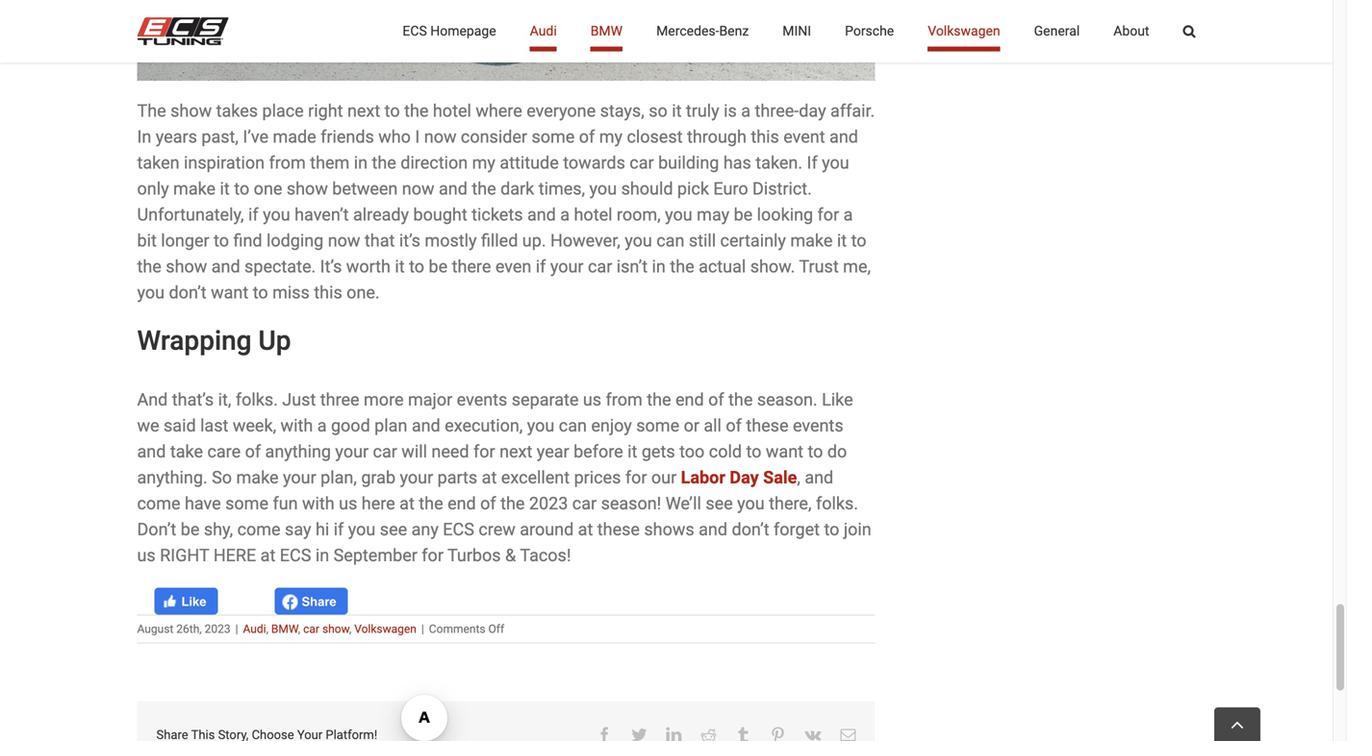 Task type: describe. For each thing, give the bounding box(es) containing it.
to left find
[[214, 231, 229, 251]]

homepage
[[430, 23, 496, 39]]

truly
[[686, 101, 720, 121]]

1 horizontal spatial this
[[751, 127, 779, 147]]

for inside "the show takes place right next to the hotel where everyone stays, so it truly is a three-day affair. in years past, i've made friends who i now consider some of my closest through this event and taken inspiration from them in the direction my attitude towards car building has taken. if you only make it to one show between now and the dark times, you should pick euro district. unfortunately, if you haven't already bought tickets and a hotel room, you may be looking for a bit longer to find lodging now that it's mostly filled up. however, you can still certainly make it to the show and spectate. it's worth it to be there even if your car isn't in the actual show. trust me, you don't want to miss this one."
[[818, 205, 839, 225]]

the down 'bit'
[[137, 257, 162, 277]]

0 horizontal spatial volkswagen link
[[354, 623, 417, 637]]

off
[[488, 623, 504, 637]]

haven't
[[295, 205, 349, 225]]

sale
[[763, 468, 797, 488]]

1 vertical spatial my
[[472, 153, 496, 173]]

of right all
[[726, 416, 742, 436]]

three-
[[755, 101, 799, 121]]

place
[[262, 101, 304, 121]]

labor day sale link
[[681, 468, 797, 488]]

grab
[[361, 468, 396, 488]]

2 vertical spatial us
[[137, 546, 156, 566]]

0 horizontal spatial audi
[[243, 623, 266, 637]]

hi
[[316, 520, 329, 540]]

the left season.
[[729, 390, 753, 410]]

0 vertical spatial now
[[424, 127, 457, 147]]

to left do at bottom
[[808, 442, 823, 462]]

if inside , and come have some fun with us here at the end of the 2023 car season! we'll see you there, folks. don't be shy, come say hi if you see any ecs crew around at these shows and don't forget to join us right here at ecs in september for turbos & tacos!
[[334, 520, 344, 540]]

right
[[308, 101, 343, 121]]

you down towards
[[590, 179, 617, 199]]

towards
[[563, 153, 625, 173]]

have
[[185, 494, 221, 514]]

the up the crew
[[501, 494, 525, 514]]

worth
[[346, 257, 391, 277]]

friends
[[321, 127, 374, 147]]

you down 'bit'
[[137, 283, 165, 303]]

room,
[[617, 205, 661, 225]]

consider
[[461, 127, 527, 147]]

to inside , and come have some fun with us here at the end of the 2023 car season! we'll see you there, folks. don't be shy, come say hi if you see any ecs crew around at these shows and don't forget to join us right here at ecs in september for turbos & tacos!
[[824, 520, 840, 540]]

0 horizontal spatial hotel
[[433, 101, 471, 121]]

plan,
[[321, 468, 357, 488]]

say
[[285, 520, 311, 540]]

show up years
[[170, 101, 212, 121]]

longer
[[161, 231, 209, 251]]

some inside , and come have some fun with us here at the end of the 2023 car season! we'll see you there, folks. don't be shy, come say hi if you see any ecs crew around at these shows and don't forget to join us right here at ecs in september for turbos & tacos!
[[225, 494, 268, 514]]

our
[[651, 468, 677, 488]]

three
[[320, 390, 360, 410]]

1 horizontal spatial hotel
[[574, 205, 613, 225]]

made
[[273, 127, 316, 147]]

tickets
[[472, 205, 523, 225]]

august 26th, 2023 | audi , bmw , car show , volkswagen | comments off
[[137, 623, 504, 637]]

0 horizontal spatial volkswagen
[[354, 623, 417, 637]]

or
[[684, 416, 700, 436]]

may
[[697, 205, 730, 225]]

spectate.
[[244, 257, 316, 277]]

some inside "the show takes place right next to the hotel where everyone stays, so it truly is a three-day affair. in years past, i've made friends who i now consider some of my closest through this event and taken inspiration from them in the direction my attitude towards car building has taken. if you only make it to one show between now and the dark times, you should pick euro district. unfortunately, if you haven't already bought tickets and a hotel room, you may be looking for a bit longer to find lodging now that it's mostly filled up. however, you can still certainly make it to the show and spectate. it's worth it to be there even if your car isn't in the actual show. trust me, you don't want to miss this one."
[[532, 127, 575, 147]]

and up up.
[[527, 205, 556, 225]]

and down the we
[[137, 442, 166, 462]]

at right around
[[578, 520, 593, 540]]

at right here in the left of the page
[[260, 546, 276, 566]]

and up bought on the top left of page
[[439, 179, 468, 199]]

and down we'll
[[699, 520, 728, 540]]

your down the good
[[335, 442, 369, 462]]

you right the if
[[822, 153, 850, 173]]

plan
[[375, 416, 407, 436]]

don't inside , and come have some fun with us here at the end of the 2023 car season! we'll see you there, folks. don't be shy, come say hi if you see any ecs crew around at these shows and don't forget to join us right here at ecs in september for turbos & tacos!
[[732, 520, 770, 540]]

2 horizontal spatial if
[[536, 257, 546, 277]]

it right so
[[672, 101, 682, 121]]

everyone
[[527, 101, 596, 121]]

just
[[282, 390, 316, 410]]

car inside and that's it, folks. just three more major events separate us from the end of the season. like we said last week, with a good plan and execution, you can enjoy some or all of these events and take care of anything your car will need for next year before it gets too cold to want to do anything. so make your plan, grab your parts at excellent prices for our
[[373, 442, 397, 462]]

stays,
[[600, 101, 645, 121]]

so
[[212, 468, 232, 488]]

1 horizontal spatial my
[[599, 127, 623, 147]]

it's
[[320, 257, 342, 277]]

building
[[658, 153, 719, 173]]

0 vertical spatial bmw link
[[591, 0, 623, 63]]

0 vertical spatial volkswagen
[[928, 23, 1001, 39]]

day
[[799, 101, 826, 121]]

2023 inside , and come have some fun with us here at the end of the 2023 car season! we'll see you there, folks. don't be shy, come say hi if you see any ecs crew around at these shows and don't forget to join us right here at ecs in september for turbos & tacos!
[[529, 494, 568, 514]]

1 horizontal spatial in
[[354, 153, 368, 173]]

the
[[137, 101, 166, 121]]

1 vertical spatial be
[[429, 257, 448, 277]]

1 horizontal spatial us
[[339, 494, 357, 514]]

with inside , and come have some fun with us here at the end of the 2023 car season! we'll see you there, folks. don't be shy, come say hi if you see any ecs crew around at these shows and don't forget to join us right here at ecs in september for turbos & tacos!
[[302, 494, 335, 514]]

that's
[[172, 390, 214, 410]]

you down pick at right top
[[665, 205, 693, 225]]

of down week, at the left bottom of page
[[245, 442, 261, 462]]

pick
[[677, 179, 709, 199]]

still
[[689, 231, 716, 251]]

1 vertical spatial ecs
[[443, 520, 474, 540]]

affair.
[[831, 101, 875, 121]]

it down it's
[[395, 257, 405, 277]]

1 horizontal spatial come
[[237, 520, 281, 540]]

around
[[520, 520, 574, 540]]

actual
[[699, 257, 746, 277]]

right
[[160, 546, 209, 566]]

2 vertical spatial ecs
[[280, 546, 311, 566]]

porsche
[[845, 23, 894, 39]]

the up i
[[404, 101, 429, 121]]

care
[[207, 442, 241, 462]]

we
[[137, 416, 159, 436]]

it,
[[218, 390, 231, 410]]

like
[[822, 390, 853, 410]]

up.
[[522, 231, 546, 251]]

show up 'haven't'
[[287, 179, 328, 199]]

a up me,
[[844, 205, 853, 225]]

year
[[537, 442, 569, 462]]

general link
[[1034, 0, 1080, 63]]

need
[[432, 442, 469, 462]]

them
[[310, 153, 350, 173]]

0 horizontal spatial come
[[137, 494, 180, 514]]

in inside , and come have some fun with us here at the end of the 2023 car season! we'll see you there, folks. don't be shy, come say hi if you see any ecs crew around at these shows and don't forget to join us right here at ecs in september for turbos & tacos!
[[316, 546, 329, 566]]

september
[[334, 546, 418, 566]]

a inside and that's it, folks. just three more major events separate us from the end of the season. like we said last week, with a good plan and execution, you can enjoy some or all of these events and take care of anything your car will need for next year before it gets too cold to want to do anything. so make your plan, grab your parts at excellent prices for our
[[317, 416, 327, 436]]

end inside and that's it, folks. just three more major events separate us from the end of the season. like we said last week, with a good plan and execution, you can enjoy some or all of these events and take care of anything your car will need for next year before it gets too cold to want to do anything. so make your plan, grab your parts at excellent prices for our
[[676, 390, 704, 410]]

0 horizontal spatial make
[[173, 179, 216, 199]]

and down major
[[412, 416, 440, 436]]

1 vertical spatial events
[[793, 416, 844, 436]]

to down it's
[[409, 257, 424, 277]]

end inside , and come have some fun with us here at the end of the 2023 car season! we'll see you there, folks. don't be shy, come say hi if you see any ecs crew around at these shows and don't forget to join us right here at ecs in september for turbos & tacos!
[[448, 494, 476, 514]]

forget
[[774, 520, 820, 540]]

season!
[[601, 494, 661, 514]]

unfortunately,
[[137, 205, 244, 225]]

ecs tuning logo image
[[137, 17, 229, 45]]

be inside , and come have some fun with us here at the end of the 2023 car season! we'll see you there, folks. don't be shy, come say hi if you see any ecs crew around at these shows and don't forget to join us right here at ecs in september for turbos & tacos!
[[181, 520, 200, 540]]

there
[[452, 257, 491, 277]]

you down day
[[737, 494, 765, 514]]

you down room,
[[625, 231, 652, 251]]

with inside and that's it, folks. just three more major events separate us from the end of the season. like we said last week, with a good plan and execution, you can enjoy some or all of these events and take care of anything your car will need for next year before it gets too cold to want to do anything. so make your plan, grab your parts at excellent prices for our
[[281, 416, 313, 436]]

the down still
[[670, 257, 694, 277]]

to up day
[[746, 442, 762, 462]]

can inside "the show takes place right next to the hotel where everyone stays, so it truly is a three-day affair. in years past, i've made friends who i now consider some of my closest through this event and taken inspiration from them in the direction my attitude towards car building has taken. if you only make it to one show between now and the dark times, you should pick euro district. unfortunately, if you haven't already bought tickets and a hotel room, you may be looking for a bit longer to find lodging now that it's mostly filled up. however, you can still certainly make it to the show and spectate. it's worth it to be there even if your car isn't in the actual show. trust me, you don't want to miss this one."
[[657, 231, 685, 251]]

2 vertical spatial now
[[328, 231, 360, 251]]

from inside and that's it, folks. just three more major events separate us from the end of the season. like we said last week, with a good plan and execution, you can enjoy some or all of these events and take care of anything your car will need for next year before it gets too cold to want to do anything. so make your plan, grab your parts at excellent prices for our
[[606, 390, 643, 410]]

so
[[649, 101, 668, 121]]

august
[[137, 623, 174, 637]]

1 vertical spatial now
[[402, 179, 435, 199]]

for up the season! at the left bottom
[[625, 468, 647, 488]]

1 vertical spatial audi link
[[243, 623, 266, 637]]

any
[[412, 520, 439, 540]]

certainly
[[720, 231, 786, 251]]

and down do at bottom
[[805, 468, 834, 488]]

join
[[844, 520, 872, 540]]

, and come have some fun with us here at the end of the 2023 car season! we'll see you there, folks. don't be shy, come say hi if you see any ecs crew around at these shows and don't forget to join us right here at ecs in september for turbos & tacos!
[[137, 468, 872, 566]]

and
[[137, 390, 168, 410]]

here
[[362, 494, 395, 514]]

who
[[378, 127, 411, 147]]

benz
[[719, 23, 749, 39]]

your down will
[[400, 468, 433, 488]]

season.
[[757, 390, 818, 410]]

1 vertical spatial make
[[790, 231, 833, 251]]

show down the september
[[322, 623, 349, 637]]

anything.
[[137, 468, 208, 488]]

0 horizontal spatial 2023
[[205, 623, 231, 637]]

of inside "the show takes place right next to the hotel where everyone stays, so it truly is a three-day affair. in years past, i've made friends who i now consider some of my closest through this event and taken inspiration from them in the direction my attitude towards car building has taken. if you only make it to one show between now and the dark times, you should pick euro district. unfortunately, if you haven't already bought tickets and a hotel room, you may be looking for a bit longer to find lodging now that it's mostly filled up. however, you can still certainly make it to the show and spectate. it's worth it to be there even if your car isn't in the actual show. trust me, you don't want to miss this one."
[[579, 127, 595, 147]]

there,
[[769, 494, 812, 514]]

one
[[254, 179, 282, 199]]

through
[[687, 127, 747, 147]]

mercedes-benz link
[[656, 0, 749, 63]]

and down affair.
[[830, 127, 858, 147]]

car inside , and come have some fun with us here at the end of the 2023 car season! we'll see you there, folks. don't be shy, come say hi if you see any ecs crew around at these shows and don't forget to join us right here at ecs in september for turbos & tacos!
[[572, 494, 597, 514]]

find
[[233, 231, 262, 251]]

ecs homepage link
[[403, 0, 496, 63]]

ecs homepage
[[403, 23, 496, 39]]

inspiration
[[184, 153, 265, 173]]



Task type: vqa. For each thing, say whether or not it's contained in the screenshot.
Mercedes-Benz Link at the top of the page
yes



Task type: locate. For each thing, give the bounding box(es) containing it.
0 horizontal spatial audi link
[[243, 623, 266, 637]]

|
[[235, 623, 238, 637], [421, 623, 424, 637]]

one.
[[347, 283, 380, 303]]

1 vertical spatial see
[[380, 520, 407, 540]]

at inside and that's it, folks. just three more major events separate us from the end of the season. like we said last week, with a good plan and execution, you can enjoy some or all of these events and take care of anything your car will need for next year before it gets too cold to want to do anything. so make your plan, grab your parts at excellent prices for our
[[482, 468, 497, 488]]

with up the hi
[[302, 494, 335, 514]]

0 vertical spatial make
[[173, 179, 216, 199]]

the up tickets
[[472, 179, 496, 199]]

and
[[830, 127, 858, 147], [439, 179, 468, 199], [527, 205, 556, 225], [211, 257, 240, 277], [412, 416, 440, 436], [137, 442, 166, 462], [805, 468, 834, 488], [699, 520, 728, 540]]

hotel up the however,
[[574, 205, 613, 225]]

0 horizontal spatial if
[[248, 205, 259, 225]]

1 vertical spatial if
[[536, 257, 546, 277]]

0 horizontal spatial next
[[347, 101, 380, 121]]

i've
[[243, 127, 269, 147]]

0 vertical spatial some
[[532, 127, 575, 147]]

1 vertical spatial end
[[448, 494, 476, 514]]

0 horizontal spatial in
[[316, 546, 329, 566]]

1 vertical spatial folks.
[[816, 494, 858, 514]]

take
[[170, 442, 203, 462]]

1 vertical spatial with
[[302, 494, 335, 514]]

2 vertical spatial in
[[316, 546, 329, 566]]

0 vertical spatial be
[[734, 205, 753, 225]]

2023
[[529, 494, 568, 514], [205, 623, 231, 637]]

1 vertical spatial bmw
[[271, 623, 298, 637]]

to left the join
[[824, 520, 840, 540]]

1 vertical spatial bmw link
[[271, 623, 298, 637]]

of up all
[[708, 390, 724, 410]]

attitude
[[500, 153, 559, 173]]

trust
[[799, 257, 839, 277]]

1 horizontal spatial be
[[429, 257, 448, 277]]

your inside "the show takes place right next to the hotel where everyone stays, so it truly is a three-day affair. in years past, i've made friends who i now consider some of my closest through this event and taken inspiration from them in the direction my attitude towards car building has taken. if you only make it to one show between now and the dark times, you should pick euro district. unfortunately, if you haven't already bought tickets and a hotel room, you may be looking for a bit longer to find lodging now that it's mostly filled up. however, you can still certainly make it to the show and spectate. it's worth it to be there even if your car isn't in the actual show. trust me, you don't want to miss this one."
[[550, 257, 584, 277]]

2 | from the left
[[421, 623, 424, 637]]

it down inspiration
[[220, 179, 230, 199]]

0 vertical spatial in
[[354, 153, 368, 173]]

us down don't
[[137, 546, 156, 566]]

1 horizontal spatial these
[[746, 416, 789, 436]]

0 horizontal spatial see
[[380, 520, 407, 540]]

about link
[[1114, 0, 1150, 63]]

a
[[741, 101, 751, 121], [560, 205, 570, 225], [844, 205, 853, 225], [317, 416, 327, 436]]

0 vertical spatial audi
[[530, 23, 557, 39]]

week,
[[233, 416, 276, 436]]

isn't
[[617, 257, 648, 277]]

want up sale at right bottom
[[766, 442, 804, 462]]

0 vertical spatial ecs
[[403, 23, 427, 39]]

your
[[550, 257, 584, 277], [335, 442, 369, 462], [283, 468, 316, 488], [400, 468, 433, 488]]

said
[[164, 416, 196, 436]]

volkswagen
[[928, 23, 1001, 39], [354, 623, 417, 637]]

you down one
[[263, 205, 290, 225]]

separate
[[512, 390, 579, 410]]

times,
[[539, 179, 585, 199]]

for inside , and come have some fun with us here at the end of the 2023 car season! we'll see you there, folks. don't be shy, come say hi if you see any ecs crew around at these shows and don't forget to join us right here at ecs in september for turbos & tacos!
[[422, 546, 444, 566]]

0 vertical spatial bmw
[[591, 23, 623, 39]]

some up gets
[[636, 416, 680, 436]]

be down mostly
[[429, 257, 448, 277]]

audi link right homepage
[[530, 0, 557, 63]]

shows
[[644, 520, 695, 540]]

us
[[583, 390, 602, 410], [339, 494, 357, 514], [137, 546, 156, 566]]

1 horizontal spatial volkswagen link
[[928, 0, 1001, 63]]

from inside "the show takes place right next to the hotel where everyone stays, so it truly is a three-day affair. in years past, i've made friends who i now consider some of my closest through this event and taken inspiration from them in the direction my attitude towards car building has taken. if you only make it to one show between now and the dark times, you should pick euro district. unfortunately, if you haven't already bought tickets and a hotel room, you may be looking for a bit longer to find lodging now that it's mostly filled up. however, you can still certainly make it to the show and spectate. it's worth it to be there even if your car isn't in the actual show. trust me, you don't want to miss this one."
[[269, 153, 306, 173]]

see
[[706, 494, 733, 514], [380, 520, 407, 540]]

2 horizontal spatial some
[[636, 416, 680, 436]]

hotel left where
[[433, 101, 471, 121]]

0 horizontal spatial end
[[448, 494, 476, 514]]

we'll
[[666, 494, 701, 514]]

0 horizontal spatial us
[[137, 546, 156, 566]]

this
[[751, 127, 779, 147], [314, 283, 342, 303]]

2 horizontal spatial be
[[734, 205, 753, 225]]

here
[[213, 546, 256, 566]]

0 vertical spatial see
[[706, 494, 733, 514]]

your down the however,
[[550, 257, 584, 277]]

folks. inside , and come have some fun with us here at the end of the 2023 car season! we'll see you there, folks. don't be shy, come say hi if you see any ecs crew around at these shows and don't forget to join us right here at ecs in september for turbos & tacos!
[[816, 494, 858, 514]]

1 horizontal spatial if
[[334, 520, 344, 540]]

make inside and that's it, folks. just three more major events separate us from the end of the season. like we said last week, with a good plan and execution, you can enjoy some or all of these events and take care of anything your car will need for next year before it gets too cold to want to do anything. so make your plan, grab your parts at excellent prices for our
[[236, 468, 279, 488]]

about
[[1114, 23, 1150, 39]]

1 horizontal spatial want
[[766, 442, 804, 462]]

1 vertical spatial these
[[597, 520, 640, 540]]

1 vertical spatial want
[[766, 442, 804, 462]]

it
[[672, 101, 682, 121], [220, 179, 230, 199], [837, 231, 847, 251], [395, 257, 405, 277], [628, 442, 637, 462]]

want up wrapping up
[[211, 283, 249, 303]]

be up the right
[[181, 520, 200, 540]]

euro
[[714, 179, 748, 199]]

these down season.
[[746, 416, 789, 436]]

make up unfortunately,
[[173, 179, 216, 199]]

0 vertical spatial can
[[657, 231, 685, 251]]

next inside and that's it, folks. just three more major events separate us from the end of the season. like we said last week, with a good plan and execution, you can enjoy some or all of these events and take care of anything your car will need for next year before it gets too cold to want to do anything. so make your plan, grab your parts at excellent prices for our
[[500, 442, 533, 462]]

0 vertical spatial come
[[137, 494, 180, 514]]

1 horizontal spatial events
[[793, 416, 844, 436]]

1 horizontal spatial bmw link
[[591, 0, 623, 63]]

0 horizontal spatial my
[[472, 153, 496, 173]]

the up gets
[[647, 390, 671, 410]]

only
[[137, 179, 169, 199]]

and that's it, folks. just three more major events separate us from the end of the season. like we said last week, with a good plan and execution, you can enjoy some or all of these events and take care of anything your car will need for next year before it gets too cold to want to do anything. so make your plan, grab your parts at excellent prices for our
[[137, 390, 853, 488]]

| left comments
[[421, 623, 424, 637]]

if down up.
[[536, 257, 546, 277]]

of inside , and come have some fun with us here at the end of the 2023 car season! we'll see you there, folks. don't be shy, come say hi if you see any ecs crew around at these shows and don't forget to join us right here at ecs in september for turbos & tacos!
[[480, 494, 496, 514]]

1 horizontal spatial see
[[706, 494, 733, 514]]

ecs up turbos at left
[[443, 520, 474, 540]]

can
[[657, 231, 685, 251], [559, 416, 587, 436]]

to up who
[[385, 101, 400, 121]]

now
[[424, 127, 457, 147], [402, 179, 435, 199], [328, 231, 360, 251]]

a left the good
[[317, 416, 327, 436]]

0 horizontal spatial events
[[457, 390, 507, 410]]

1 horizontal spatial audi link
[[530, 0, 557, 63]]

0 vertical spatial volkswagen link
[[928, 0, 1001, 63]]

don't inside "the show takes place right next to the hotel where everyone stays, so it truly is a three-day affair. in years past, i've made friends who i now consider some of my closest through this event and taken inspiration from them in the direction my attitude towards car building has taken. if you only make it to one show between now and the dark times, you should pick euro district. unfortunately, if you haven't already bought tickets and a hotel room, you may be looking for a bit longer to find lodging now that it's mostly filled up. however, you can still certainly make it to the show and spectate. it's worth it to be there even if your car isn't in the actual show. trust me, you don't want to miss this one."
[[169, 283, 207, 303]]

of up the crew
[[480, 494, 496, 514]]

at
[[482, 468, 497, 488], [400, 494, 415, 514], [578, 520, 593, 540], [260, 546, 276, 566]]

0 vertical spatial don't
[[169, 283, 207, 303]]

2 horizontal spatial make
[[790, 231, 833, 251]]

folks.
[[236, 390, 278, 410], [816, 494, 858, 514]]

, inside , and come have some fun with us here at the end of the 2023 car season! we'll see you there, folks. don't be shy, come say hi if you see any ecs crew around at these shows and don't forget to join us right here at ecs in september for turbos & tacos!
[[797, 468, 801, 488]]

folks. inside and that's it, folks. just three more major events separate us from the end of the season. like we said last week, with a good plan and execution, you can enjoy some or all of these events and take care of anything your car will need for next year before it gets too cold to want to do anything. so make your plan, grab your parts at excellent prices for our
[[236, 390, 278, 410]]

1 vertical spatial from
[[606, 390, 643, 410]]

it inside and that's it, folks. just three more major events separate us from the end of the season. like we said last week, with a good plan and execution, you can enjoy some or all of these events and take care of anything your car will need for next year before it gets too cold to want to do anything. so make your plan, grab your parts at excellent prices for our
[[628, 442, 637, 462]]

1 vertical spatial volkswagen link
[[354, 623, 417, 637]]

looking
[[757, 205, 813, 225]]

events up do at bottom
[[793, 416, 844, 436]]

0 vertical spatial this
[[751, 127, 779, 147]]

0 vertical spatial 2023
[[529, 494, 568, 514]]

my down stays, on the top
[[599, 127, 623, 147]]

you up the september
[[348, 520, 376, 540]]

end down parts
[[448, 494, 476, 514]]

me,
[[843, 257, 871, 277]]

,
[[797, 468, 801, 488], [266, 623, 268, 637], [298, 623, 300, 637], [349, 623, 352, 637]]

events up execution, at bottom left
[[457, 390, 507, 410]]

years
[[156, 127, 197, 147]]

want inside and that's it, folks. just three more major events separate us from the end of the season. like we said last week, with a good plan and execution, you can enjoy some or all of these events and take care of anything your car will need for next year before it gets too cold to want to do anything. so make your plan, grab your parts at excellent prices for our
[[766, 442, 804, 462]]

anything
[[265, 442, 331, 462]]

of up towards
[[579, 127, 595, 147]]

for right looking
[[818, 205, 839, 225]]

ecs down say
[[280, 546, 311, 566]]

1 horizontal spatial can
[[657, 231, 685, 251]]

if
[[248, 205, 259, 225], [536, 257, 546, 277], [334, 520, 344, 540]]

show
[[170, 101, 212, 121], [287, 179, 328, 199], [166, 257, 207, 277], [322, 623, 349, 637]]

good
[[331, 416, 370, 436]]

1 horizontal spatial |
[[421, 623, 424, 637]]

at right here
[[400, 494, 415, 514]]

1 vertical spatial audi
[[243, 623, 266, 637]]

it left gets
[[628, 442, 637, 462]]

end
[[676, 390, 704, 410], [448, 494, 476, 514]]

taken.
[[756, 153, 803, 173]]

0 vertical spatial events
[[457, 390, 507, 410]]

last
[[200, 416, 228, 436]]

bmw link
[[591, 0, 623, 63], [271, 623, 298, 637]]

end up or
[[676, 390, 704, 410]]

want inside "the show takes place right next to the hotel where everyone stays, so it truly is a three-day affair. in years past, i've made friends who i now consider some of my closest through this event and taken inspiration from them in the direction my attitude towards car building has taken. if you only make it to one show between now and the dark times, you should pick euro district. unfortunately, if you haven't already bought tickets and a hotel room, you may be looking for a bit longer to find lodging now that it's mostly filled up. however, you can still certainly make it to the show and spectate. it's worth it to be there even if your car isn't in the actual show. trust me, you don't want to miss this one."
[[211, 283, 249, 303]]

0 vertical spatial want
[[211, 283, 249, 303]]

miss
[[272, 283, 310, 303]]

my
[[599, 127, 623, 147], [472, 153, 496, 173]]

0 horizontal spatial from
[[269, 153, 306, 173]]

now up it's
[[328, 231, 360, 251]]

0 vertical spatial from
[[269, 153, 306, 173]]

has
[[724, 153, 751, 173]]

tacos!
[[520, 546, 571, 566]]

us inside and that's it, folks. just three more major events separate us from the end of the season. like we said last week, with a good plan and execution, you can enjoy some or all of these events and take care of anything your car will need for next year before it gets too cold to want to do anything. so make your plan, grab your parts at excellent prices for our
[[583, 390, 602, 410]]

however,
[[550, 231, 621, 251]]

i
[[415, 127, 420, 147]]

if right the hi
[[334, 520, 344, 540]]

bit
[[137, 231, 157, 251]]

1 vertical spatial some
[[636, 416, 680, 436]]

excellent
[[501, 468, 570, 488]]

this down it's
[[314, 283, 342, 303]]

&
[[505, 546, 516, 566]]

now down 'direction'
[[402, 179, 435, 199]]

to up me,
[[851, 231, 867, 251]]

1 horizontal spatial don't
[[732, 520, 770, 540]]

next up friends
[[347, 101, 380, 121]]

all
[[704, 416, 722, 436]]

0 vertical spatial my
[[599, 127, 623, 147]]

gets
[[642, 442, 675, 462]]

enjoy
[[591, 416, 632, 436]]

1 vertical spatial next
[[500, 442, 533, 462]]

some down the 'so'
[[225, 494, 268, 514]]

0 vertical spatial folks.
[[236, 390, 278, 410]]

folks. up the join
[[816, 494, 858, 514]]

my down consider
[[472, 153, 496, 173]]

volkswagen link right car show link
[[354, 623, 417, 637]]

make
[[173, 179, 216, 199], [790, 231, 833, 251], [236, 468, 279, 488]]

make right the 'so'
[[236, 468, 279, 488]]

don't left forget
[[732, 520, 770, 540]]

volkswagen right car show link
[[354, 623, 417, 637]]

can inside and that's it, folks. just three more major events separate us from the end of the season. like we said last week, with a good plan and execution, you can enjoy some or all of these events and take care of anything your car will need for next year before it gets too cold to want to do anything. so make your plan, grab your parts at excellent prices for our
[[559, 416, 587, 436]]

and down find
[[211, 257, 240, 277]]

past,
[[201, 127, 239, 147]]

bmw link left the "mercedes-" at the top
[[591, 0, 623, 63]]

some inside and that's it, folks. just three more major events separate us from the end of the season. like we said last week, with a good plan and execution, you can enjoy some or all of these events and take care of anything your car will need for next year before it gets too cold to want to do anything. so make your plan, grab your parts at excellent prices for our
[[636, 416, 680, 436]]

0 horizontal spatial this
[[314, 283, 342, 303]]

day
[[730, 468, 759, 488]]

show down longer
[[166, 257, 207, 277]]

can left still
[[657, 231, 685, 251]]

turbos
[[448, 546, 501, 566]]

0 vertical spatial these
[[746, 416, 789, 436]]

hotel
[[433, 101, 471, 121], [574, 205, 613, 225]]

it up me,
[[837, 231, 847, 251]]

taken
[[137, 153, 180, 173]]

your down anything
[[283, 468, 316, 488]]

2 vertical spatial make
[[236, 468, 279, 488]]

these inside , and come have some fun with us here at the end of the 2023 car season! we'll see you there, folks. don't be shy, come say hi if you see any ecs crew around at these shows and don't forget to join us right here at ecs in september for turbos & tacos!
[[597, 520, 640, 540]]

to left miss
[[253, 283, 268, 303]]

volkswagen link left general link
[[928, 0, 1001, 63]]

is
[[724, 101, 737, 121]]

0 horizontal spatial some
[[225, 494, 268, 514]]

0 horizontal spatial don't
[[169, 283, 207, 303]]

see down labor on the bottom right of the page
[[706, 494, 733, 514]]

in
[[137, 127, 151, 147]]

closest
[[627, 127, 683, 147]]

0 vertical spatial if
[[248, 205, 259, 225]]

1 horizontal spatial 2023
[[529, 494, 568, 514]]

you down separate
[[527, 416, 555, 436]]

to left one
[[234, 179, 249, 199]]

from
[[269, 153, 306, 173], [606, 390, 643, 410]]

2 horizontal spatial ecs
[[443, 520, 474, 540]]

for down execution, at bottom left
[[473, 442, 495, 462]]

1 horizontal spatial next
[[500, 442, 533, 462]]

1 vertical spatial this
[[314, 283, 342, 303]]

2 vertical spatial if
[[334, 520, 344, 540]]

1 vertical spatial can
[[559, 416, 587, 436]]

1 | from the left
[[235, 623, 238, 637]]

1 horizontal spatial make
[[236, 468, 279, 488]]

0 horizontal spatial bmw
[[271, 623, 298, 637]]

1 vertical spatial us
[[339, 494, 357, 514]]

be
[[734, 205, 753, 225], [429, 257, 448, 277], [181, 520, 200, 540]]

events
[[457, 390, 507, 410], [793, 416, 844, 436]]

even
[[495, 257, 532, 277]]

2023 right 26th,
[[205, 623, 231, 637]]

the up any
[[419, 494, 443, 514]]

0 horizontal spatial be
[[181, 520, 200, 540]]

audi right 26th,
[[243, 623, 266, 637]]

from up enjoy
[[606, 390, 643, 410]]

filled
[[481, 231, 518, 251]]

1 horizontal spatial ecs
[[403, 23, 427, 39]]

next inside "the show takes place right next to the hotel where everyone stays, so it truly is a three-day affair. in years past, i've made friends who i now consider some of my closest through this event and taken inspiration from them in the direction my attitude towards car building has taken. if you only make it to one show between now and the dark times, you should pick euro district. unfortunately, if you haven't already bought tickets and a hotel room, you may be looking for a bit longer to find lodging now that it's mostly filled up. however, you can still certainly make it to the show and spectate. it's worth it to be there even if your car isn't in the actual show. trust me, you don't want to miss this one."
[[347, 101, 380, 121]]

at right parts
[[482, 468, 497, 488]]

these inside and that's it, folks. just three more major events separate us from the end of the season. like we said last week, with a good plan and execution, you can enjoy some or all of these events and take care of anything your car will need for next year before it gets too cold to want to do anything. so make your plan, grab your parts at excellent prices for our
[[746, 416, 789, 436]]

event
[[784, 127, 825, 147]]

next up excellent
[[500, 442, 533, 462]]

0 horizontal spatial ecs
[[280, 546, 311, 566]]

0 horizontal spatial folks.
[[236, 390, 278, 410]]

audi link right 26th,
[[243, 623, 266, 637]]

1 vertical spatial come
[[237, 520, 281, 540]]

do
[[828, 442, 847, 462]]

labor
[[681, 468, 726, 488]]

for down any
[[422, 546, 444, 566]]

make up trust
[[790, 231, 833, 251]]

from down made
[[269, 153, 306, 173]]

you inside and that's it, folks. just three more major events separate us from the end of the season. like we said last week, with a good plan and execution, you can enjoy some or all of these events and take care of anything your car will need for next year before it gets too cold to want to do anything. so make your plan, grab your parts at excellent prices for our
[[527, 416, 555, 436]]

if up find
[[248, 205, 259, 225]]

a right is
[[741, 101, 751, 121]]

it's
[[399, 231, 421, 251]]

crew
[[479, 520, 516, 540]]

parts
[[438, 468, 478, 488]]

show.
[[750, 257, 795, 277]]

1 vertical spatial in
[[652, 257, 666, 277]]

a down times,
[[560, 205, 570, 225]]

the down who
[[372, 153, 396, 173]]

1 horizontal spatial audi
[[530, 23, 557, 39]]

this down the three-
[[751, 127, 779, 147]]

wrapping up
[[137, 325, 291, 357]]



